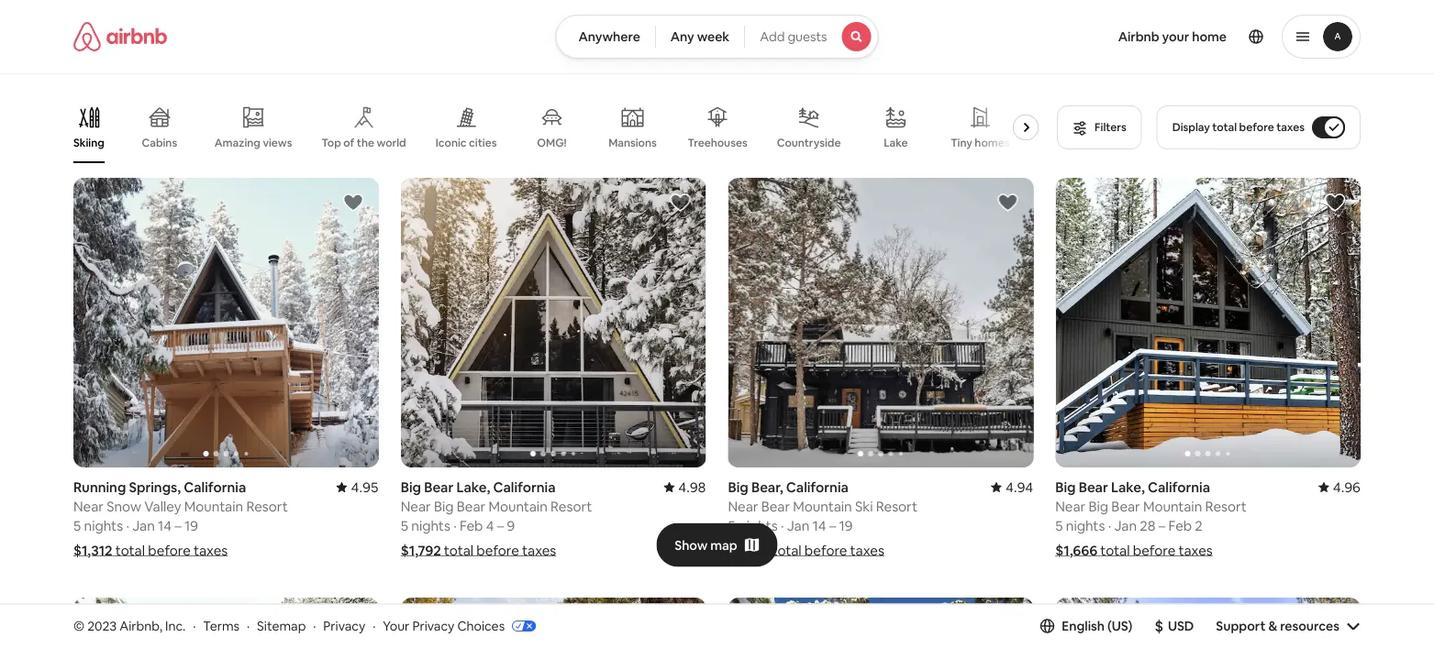 Task type: describe. For each thing, give the bounding box(es) containing it.
airbnb your home link
[[1107, 17, 1238, 56]]

©
[[73, 618, 85, 635]]

views
[[263, 136, 292, 150]]

(us)
[[1108, 618, 1133, 635]]

california inside running springs, california near snow valley mountain resort 5 nights · jan 14 – 19 $1,312 total before taxes
[[184, 479, 246, 497]]

add to wishlist: running springs, california image
[[342, 192, 364, 214]]

· inside big bear, california near bear mountain ski resort 5 nights · jan 14 – 19 $2,215 total before taxes
[[781, 517, 784, 535]]

group containing amazing views
[[73, 92, 1046, 163]]

add guests button
[[745, 15, 879, 59]]

– inside running springs, california near snow valley mountain resort 5 nights · jan 14 – 19 $1,312 total before taxes
[[175, 517, 181, 535]]

bear,
[[752, 479, 783, 497]]

airbnb your home
[[1118, 28, 1227, 45]]

snow
[[107, 498, 141, 516]]

· right "inc."
[[193, 618, 196, 635]]

nights inside big bear lake, california near big bear mountain resort 5 nights · jan 28 – feb 2 $1,666 total before taxes
[[1066, 517, 1105, 535]]

$
[[1155, 617, 1164, 636]]

omg!
[[537, 136, 567, 150]]

big up $1,666
[[1089, 498, 1109, 516]]

add to wishlist: pine mountain club, california image
[[1324, 612, 1346, 634]]

home
[[1192, 28, 1227, 45]]

before inside big bear, california near bear mountain ski resort 5 nights · jan 14 – 19 $2,215 total before taxes
[[805, 542, 847, 560]]

$1,666
[[1056, 542, 1098, 560]]

nights inside big bear lake, california near big bear mountain resort 5 nights · feb 4 – 9 $1,792 total before taxes
[[411, 517, 450, 535]]

total inside running springs, california near snow valley mountain resort 5 nights · jan 14 – 19 $1,312 total before taxes
[[115, 542, 145, 560]]

terms · sitemap · privacy ·
[[203, 618, 376, 635]]

· inside big bear lake, california near big bear mountain resort 5 nights · feb 4 – 9 $1,792 total before taxes
[[453, 517, 457, 535]]

terms
[[203, 618, 240, 635]]

2023
[[87, 618, 117, 635]]

guests
[[788, 28, 827, 45]]

2 add to wishlist: big bear, california image from the top
[[997, 612, 1019, 634]]

add to wishlist: idyllwild-pine cove, california image
[[342, 612, 364, 634]]

filters button
[[1057, 106, 1142, 150]]

taxes inside big bear, california near bear mountain ski resort 5 nights · jan 14 – 19 $2,215 total before taxes
[[850, 542, 885, 560]]

running
[[73, 479, 126, 497]]

resort inside big bear lake, california near big bear mountain resort 5 nights · jan 28 – feb 2 $1,666 total before taxes
[[1206, 498, 1247, 516]]

treehouses
[[688, 136, 748, 150]]

resort inside big bear lake, california near big bear mountain resort 5 nights · feb 4 – 9 $1,792 total before taxes
[[551, 498, 592, 516]]

9
[[507, 517, 515, 535]]

total right display
[[1213, 120, 1237, 134]]

english (us)
[[1062, 618, 1133, 635]]

sitemap
[[257, 618, 306, 635]]

28
[[1140, 517, 1156, 535]]

· inside big bear lake, california near big bear mountain resort 5 nights · jan 28 – feb 2 $1,666 total before taxes
[[1108, 517, 1112, 535]]

show map button
[[656, 524, 778, 568]]

add
[[760, 28, 785, 45]]

anywhere button
[[556, 15, 656, 59]]

big bear lake, california near big bear mountain resort 5 nights · jan 28 – feb 2 $1,666 total before taxes
[[1056, 479, 1247, 560]]

any week button
[[655, 15, 745, 59]]

total inside big bear, california near bear mountain ski resort 5 nights · jan 14 – 19 $2,215 total before taxes
[[772, 542, 802, 560]]

4.94 out of 5 average rating image
[[991, 479, 1034, 497]]

support & resources button
[[1216, 618, 1361, 635]]

· left privacy link
[[313, 618, 316, 635]]

5 inside big bear lake, california near big bear mountain resort 5 nights · feb 4 – 9 $1,792 total before taxes
[[401, 517, 408, 535]]

big bear lake, california near big bear mountain resort 5 nights · feb 4 – 9 $1,792 total before taxes
[[401, 479, 592, 560]]

top of the world
[[322, 136, 406, 150]]

add to wishlist: big bear lake, california image for 4.96
[[1324, 192, 1346, 214]]

resort inside running springs, california near snow valley mountain resort 5 nights · jan 14 – 19 $1,312 total before taxes
[[246, 498, 288, 516]]

$ usd
[[1155, 617, 1194, 636]]

5 inside running springs, california near snow valley mountain resort 5 nights · jan 14 – 19 $1,312 total before taxes
[[73, 517, 81, 535]]

amazing
[[215, 136, 261, 150]]

add guests
[[760, 28, 827, 45]]

before inside big bear lake, california near big bear mountain resort 5 nights · jan 28 – feb 2 $1,666 total before taxes
[[1133, 542, 1176, 560]]

near inside big bear lake, california near big bear mountain resort 5 nights · jan 28 – feb 2 $1,666 total before taxes
[[1056, 498, 1086, 516]]

tiny
[[951, 136, 973, 150]]

week
[[697, 28, 730, 45]]

airbnb,
[[120, 618, 162, 635]]

map
[[711, 537, 738, 554]]

tiny homes
[[951, 136, 1010, 150]]

&
[[1269, 618, 1278, 635]]

feb inside big bear lake, california near big bear mountain resort 5 nights · jan 28 – feb 2 $1,666 total before taxes
[[1169, 517, 1192, 535]]

· right terms
[[247, 618, 250, 635]]

your
[[1162, 28, 1190, 45]]

jan inside big bear lake, california near big bear mountain resort 5 nights · jan 28 – feb 2 $1,666 total before taxes
[[1115, 517, 1137, 535]]

resort inside big bear, california near bear mountain ski resort 5 nights · jan 14 – 19 $2,215 total before taxes
[[876, 498, 918, 516]]

profile element
[[901, 0, 1361, 73]]

springs,
[[129, 479, 181, 497]]

california inside big bear, california near bear mountain ski resort 5 nights · jan 14 – 19 $2,215 total before taxes
[[786, 479, 849, 497]]

add to wishlist: big bear lake, california image for 4.98
[[670, 192, 692, 214]]

cabins
[[142, 136, 177, 150]]

taxes inside running springs, california near snow valley mountain resort 5 nights · jan 14 – 19 $1,312 total before taxes
[[194, 542, 228, 560]]

none search field containing anywhere
[[556, 15, 879, 59]]

choices
[[457, 618, 505, 635]]

filters
[[1095, 120, 1127, 134]]

14 for valley
[[158, 517, 172, 535]]

english
[[1062, 618, 1105, 635]]

lake, for feb
[[457, 479, 490, 497]]

– inside big bear lake, california near big bear mountain resort 5 nights · jan 28 – feb 2 $1,666 total before taxes
[[1159, 517, 1166, 535]]

feb inside big bear lake, california near big bear mountain resort 5 nights · feb 4 – 9 $1,792 total before taxes
[[460, 517, 483, 535]]

homes
[[975, 136, 1010, 150]]

4.98 out of 5 average rating image
[[664, 479, 706, 497]]

top
[[322, 136, 341, 150]]

cities
[[469, 136, 497, 150]]

usd
[[1168, 618, 1194, 635]]

near inside big bear lake, california near big bear mountain resort 5 nights · feb 4 – 9 $1,792 total before taxes
[[401, 498, 431, 516]]

terms link
[[203, 618, 240, 635]]

total inside big bear lake, california near big bear mountain resort 5 nights · jan 28 – feb 2 $1,666 total before taxes
[[1101, 542, 1130, 560]]

of
[[344, 136, 355, 150]]

before inside big bear lake, california near big bear mountain resort 5 nights · feb 4 – 9 $1,792 total before taxes
[[477, 542, 519, 560]]

iconic cities
[[436, 136, 497, 150]]

iconic
[[436, 136, 467, 150]]



Task type: locate. For each thing, give the bounding box(es) containing it.
19 for ski
[[839, 517, 853, 535]]

lake, up '4'
[[457, 479, 490, 497]]

your privacy choices
[[383, 618, 505, 635]]

2 california from the left
[[493, 479, 556, 497]]

nights
[[84, 517, 123, 535], [411, 517, 450, 535], [739, 517, 778, 535], [1066, 517, 1105, 535]]

2 lake, from the left
[[1111, 479, 1145, 497]]

0 horizontal spatial feb
[[460, 517, 483, 535]]

5 up $1,666
[[1056, 517, 1063, 535]]

california inside big bear lake, california near big bear mountain resort 5 nights · feb 4 – 9 $1,792 total before taxes
[[493, 479, 556, 497]]

lake, for jan
[[1111, 479, 1145, 497]]

california right bear,
[[786, 479, 849, 497]]

14 for mountain
[[813, 517, 826, 535]]

2 resort from the left
[[551, 498, 592, 516]]

privacy
[[323, 618, 366, 635], [412, 618, 455, 635]]

feb left 2
[[1169, 517, 1192, 535]]

lake, up 28
[[1111, 479, 1145, 497]]

near inside big bear, california near bear mountain ski resort 5 nights · jan 14 – 19 $2,215 total before taxes
[[728, 498, 758, 516]]

5 up $1,312
[[73, 517, 81, 535]]

1 feb from the left
[[460, 517, 483, 535]]

jan inside running springs, california near snow valley mountain resort 5 nights · jan 14 – 19 $1,312 total before taxes
[[132, 517, 155, 535]]

2 horizontal spatial jan
[[1115, 517, 1137, 535]]

running springs, california near snow valley mountain resort 5 nights · jan 14 – 19 $1,312 total before taxes
[[73, 479, 288, 560]]

2 14 from the left
[[813, 517, 826, 535]]

None search field
[[556, 15, 879, 59]]

total right $1,312
[[115, 542, 145, 560]]

2 nights from the left
[[411, 517, 450, 535]]

14
[[158, 517, 172, 535], [813, 517, 826, 535]]

$1,792
[[401, 542, 441, 560]]

2 privacy from the left
[[412, 618, 455, 635]]

california right 'springs,'
[[184, 479, 246, 497]]

1 jan from the left
[[132, 517, 155, 535]]

valley
[[144, 498, 181, 516]]

near
[[73, 498, 104, 516], [401, 498, 431, 516], [728, 498, 758, 516], [1056, 498, 1086, 516]]

4 – from the left
[[1159, 517, 1166, 535]]

big for big bear, california near bear mountain ski resort 5 nights · jan 14 – 19 $2,215 total before taxes
[[728, 479, 749, 497]]

1 5 from the left
[[73, 517, 81, 535]]

1 horizontal spatial jan
[[787, 517, 810, 535]]

add to wishlist: big bear, california image
[[997, 192, 1019, 214], [997, 612, 1019, 634]]

big for big bear lake, california near big bear mountain resort 5 nights · feb 4 – 9 $1,792 total before taxes
[[401, 479, 421, 497]]

group
[[73, 92, 1046, 163], [73, 178, 379, 468], [401, 178, 706, 468], [728, 178, 1034, 468], [1056, 178, 1361, 468], [73, 598, 379, 649], [401, 598, 706, 649], [728, 598, 1034, 649], [1056, 598, 1361, 649]]

5
[[73, 517, 81, 535], [401, 517, 408, 535], [728, 517, 736, 535], [1056, 517, 1063, 535]]

0 vertical spatial add to wishlist: big bear, california image
[[997, 192, 1019, 214]]

–
[[175, 517, 181, 535], [497, 517, 504, 535], [829, 517, 836, 535], [1159, 517, 1166, 535]]

4.94
[[1006, 479, 1034, 497]]

– inside big bear, california near bear mountain ski resort 5 nights · jan 14 – 19 $2,215 total before taxes
[[829, 517, 836, 535]]

big bear, california near bear mountain ski resort 5 nights · jan 14 – 19 $2,215 total before taxes
[[728, 479, 918, 560]]

bear inside big bear, california near bear mountain ski resort 5 nights · jan 14 – 19 $2,215 total before taxes
[[761, 498, 790, 516]]

inc.
[[165, 618, 186, 635]]

any week
[[671, 28, 730, 45]]

display
[[1173, 120, 1210, 134]]

1 19 from the left
[[184, 517, 198, 535]]

big right 4.94
[[1056, 479, 1076, 497]]

19 inside running springs, california near snow valley mountain resort 5 nights · jan 14 – 19 $1,312 total before taxes
[[184, 517, 198, 535]]

california up 9
[[493, 479, 556, 497]]

the
[[357, 136, 374, 150]]

$1,312
[[73, 542, 113, 560]]

19 inside big bear, california near bear mountain ski resort 5 nights · jan 14 – 19 $2,215 total before taxes
[[839, 517, 853, 535]]

0 horizontal spatial lake,
[[457, 479, 490, 497]]

14 inside running springs, california near snow valley mountain resort 5 nights · jan 14 – 19 $1,312 total before taxes
[[158, 517, 172, 535]]

2 near from the left
[[401, 498, 431, 516]]

lake,
[[457, 479, 490, 497], [1111, 479, 1145, 497]]

before
[[1240, 120, 1274, 134], [148, 542, 191, 560], [477, 542, 519, 560], [805, 542, 847, 560], [1133, 542, 1176, 560]]

add to wishlist: big bear, california image down homes
[[997, 192, 1019, 214]]

mountain inside big bear lake, california near big bear mountain resort 5 nights · jan 28 – feb 2 $1,666 total before taxes
[[1144, 498, 1203, 516]]

mountain left the ski
[[793, 498, 852, 516]]

jan for valley
[[132, 517, 155, 535]]

english (us) button
[[1040, 618, 1133, 635]]

your
[[383, 618, 410, 635]]

1 horizontal spatial 14
[[813, 517, 826, 535]]

show
[[675, 537, 708, 554]]

before right $2,215
[[805, 542, 847, 560]]

amazing views
[[215, 136, 292, 150]]

world
[[377, 136, 406, 150]]

4.95
[[351, 479, 379, 497]]

ski
[[855, 498, 873, 516]]

california inside big bear lake, california near big bear mountain resort 5 nights · jan 28 – feb 2 $1,666 total before taxes
[[1148, 479, 1211, 497]]

1 horizontal spatial 19
[[839, 517, 853, 535]]

lake, inside big bear lake, california near big bear mountain resort 5 nights · jan 28 – feb 2 $1,666 total before taxes
[[1111, 479, 1145, 497]]

· left 28
[[1108, 517, 1112, 535]]

near up $1,666
[[1056, 498, 1086, 516]]

privacy left your
[[323, 618, 366, 635]]

4
[[486, 517, 494, 535]]

near up $1,792
[[401, 498, 431, 516]]

4 nights from the left
[[1066, 517, 1105, 535]]

4.98
[[678, 479, 706, 497]]

1 near from the left
[[73, 498, 104, 516]]

4.95 out of 5 average rating image
[[336, 479, 379, 497]]

taxes inside big bear lake, california near big bear mountain resort 5 nights · feb 4 – 9 $1,792 total before taxes
[[522, 542, 556, 560]]

any
[[671, 28, 695, 45]]

3 jan from the left
[[1115, 517, 1137, 535]]

lake, inside big bear lake, california near big bear mountain resort 5 nights · feb 4 – 9 $1,792 total before taxes
[[457, 479, 490, 497]]

near inside running springs, california near snow valley mountain resort 5 nights · jan 14 – 19 $1,312 total before taxes
[[73, 498, 104, 516]]

mountain up 9
[[489, 498, 548, 516]]

airbnb
[[1118, 28, 1160, 45]]

mountain inside big bear, california near bear mountain ski resort 5 nights · jan 14 – 19 $2,215 total before taxes
[[793, 498, 852, 516]]

· inside running springs, california near snow valley mountain resort 5 nights · jan 14 – 19 $1,312 total before taxes
[[126, 517, 129, 535]]

2 19 from the left
[[839, 517, 853, 535]]

14 inside big bear, california near bear mountain ski resort 5 nights · jan 14 – 19 $2,215 total before taxes
[[813, 517, 826, 535]]

mountain up 28
[[1144, 498, 1203, 516]]

– inside big bear lake, california near big bear mountain resort 5 nights · feb 4 – 9 $1,792 total before taxes
[[497, 517, 504, 535]]

mountain right the valley
[[184, 498, 243, 516]]

before down the valley
[[148, 542, 191, 560]]

feb left '4'
[[460, 517, 483, 535]]

california up 2
[[1148, 479, 1211, 497]]

your privacy choices link
[[383, 618, 536, 636]]

· right add to wishlist: idyllwild-pine cove, california image
[[373, 618, 376, 635]]

1 nights from the left
[[84, 517, 123, 535]]

0 horizontal spatial 14
[[158, 517, 172, 535]]

2 5 from the left
[[401, 517, 408, 535]]

· down snow
[[126, 517, 129, 535]]

total inside big bear lake, california near big bear mountain resort 5 nights · feb 4 – 9 $1,792 total before taxes
[[444, 542, 474, 560]]

1 mountain from the left
[[184, 498, 243, 516]]

sitemap link
[[257, 618, 306, 635]]

show map
[[675, 537, 738, 554]]

5 inside big bear lake, california near big bear mountain resort 5 nights · jan 28 – feb 2 $1,666 total before taxes
[[1056, 517, 1063, 535]]

total right $1,666
[[1101, 542, 1130, 560]]

mansions
[[609, 136, 657, 150]]

jan inside big bear, california near bear mountain ski resort 5 nights · jan 14 – 19 $2,215 total before taxes
[[787, 517, 810, 535]]

nights up $1,792
[[411, 517, 450, 535]]

1 privacy from the left
[[323, 618, 366, 635]]

california
[[184, 479, 246, 497], [493, 479, 556, 497], [786, 479, 849, 497], [1148, 479, 1211, 497]]

2 feb from the left
[[1169, 517, 1192, 535]]

0 horizontal spatial jan
[[132, 517, 155, 535]]

total right $1,792
[[444, 542, 474, 560]]

·
[[126, 517, 129, 535], [453, 517, 457, 535], [781, 517, 784, 535], [1108, 517, 1112, 535], [193, 618, 196, 635], [247, 618, 250, 635], [313, 618, 316, 635], [373, 618, 376, 635]]

1 california from the left
[[184, 479, 246, 497]]

before inside running springs, california near snow valley mountain resort 5 nights · jan 14 – 19 $1,312 total before taxes
[[148, 542, 191, 560]]

big for big bear lake, california near big bear mountain resort 5 nights · jan 28 – feb 2 $1,666 total before taxes
[[1056, 479, 1076, 497]]

skiing
[[73, 136, 104, 150]]

0 horizontal spatial 19
[[184, 517, 198, 535]]

support
[[1216, 618, 1266, 635]]

total
[[1213, 120, 1237, 134], [115, 542, 145, 560], [444, 542, 474, 560], [772, 542, 802, 560], [1101, 542, 1130, 560]]

mountain
[[184, 498, 243, 516], [489, 498, 548, 516], [793, 498, 852, 516], [1144, 498, 1203, 516]]

privacy right your
[[412, 618, 455, 635]]

mountain inside running springs, california near snow valley mountain resort 5 nights · jan 14 – 19 $1,312 total before taxes
[[184, 498, 243, 516]]

3 resort from the left
[[876, 498, 918, 516]]

5 up map
[[728, 517, 736, 535]]

1 horizontal spatial feb
[[1169, 517, 1192, 535]]

19 for mountain
[[184, 517, 198, 535]]

resources
[[1280, 618, 1340, 635]]

2 jan from the left
[[787, 517, 810, 535]]

0 horizontal spatial privacy
[[323, 618, 366, 635]]

nights up $1,666
[[1066, 517, 1105, 535]]

3 5 from the left
[[728, 517, 736, 535]]

$2,215
[[728, 542, 769, 560]]

5 inside big bear, california near bear mountain ski resort 5 nights · jan 14 – 19 $2,215 total before taxes
[[728, 517, 736, 535]]

1 horizontal spatial lake,
[[1111, 479, 1145, 497]]

add to wishlist: big bear, california image left 'english'
[[997, 612, 1019, 634]]

taxes
[[1277, 120, 1305, 134], [194, 542, 228, 560], [522, 542, 556, 560], [850, 542, 885, 560], [1179, 542, 1213, 560]]

4 california from the left
[[1148, 479, 1211, 497]]

4 near from the left
[[1056, 498, 1086, 516]]

nights inside big bear, california near bear mountain ski resort 5 nights · jan 14 – 19 $2,215 total before taxes
[[739, 517, 778, 535]]

4.96
[[1333, 479, 1361, 497]]

before down 28
[[1133, 542, 1176, 560]]

big up $1,792
[[434, 498, 454, 516]]

4 5 from the left
[[1056, 517, 1063, 535]]

countryside
[[777, 136, 841, 150]]

3 california from the left
[[786, 479, 849, 497]]

big left bear,
[[728, 479, 749, 497]]

© 2023 airbnb, inc. ·
[[73, 618, 196, 635]]

big inside big bear, california near bear mountain ski resort 5 nights · jan 14 – 19 $2,215 total before taxes
[[728, 479, 749, 497]]

jan for mountain
[[787, 517, 810, 535]]

4 resort from the left
[[1206, 498, 1247, 516]]

before down '4'
[[477, 542, 519, 560]]

1 horizontal spatial privacy
[[412, 618, 455, 635]]

lake
[[884, 136, 908, 150]]

1 vertical spatial add to wishlist: big bear, california image
[[997, 612, 1019, 634]]

near down bear,
[[728, 498, 758, 516]]

4 mountain from the left
[[1144, 498, 1203, 516]]

taxes inside big bear lake, california near big bear mountain resort 5 nights · jan 28 – feb 2 $1,666 total before taxes
[[1179, 542, 1213, 560]]

support & resources
[[1216, 618, 1340, 635]]

bear
[[424, 479, 454, 497], [1079, 479, 1108, 497], [457, 498, 486, 516], [761, 498, 790, 516], [1112, 498, 1141, 516]]

resort
[[246, 498, 288, 516], [551, 498, 592, 516], [876, 498, 918, 516], [1206, 498, 1247, 516]]

5 up $1,792
[[401, 517, 408, 535]]

3 – from the left
[[829, 517, 836, 535]]

3 near from the left
[[728, 498, 758, 516]]

4.96 out of 5 average rating image
[[1319, 479, 1361, 497]]

2
[[1195, 517, 1203, 535]]

total right $2,215
[[772, 542, 802, 560]]

3 nights from the left
[[739, 517, 778, 535]]

3 mountain from the left
[[793, 498, 852, 516]]

1 14 from the left
[[158, 517, 172, 535]]

19
[[184, 517, 198, 535], [839, 517, 853, 535]]

feb
[[460, 517, 483, 535], [1169, 517, 1192, 535]]

privacy link
[[323, 618, 366, 635]]

mountain inside big bear lake, california near big bear mountain resort 5 nights · feb 4 – 9 $1,792 total before taxes
[[489, 498, 548, 516]]

1 add to wishlist: big bear, california image from the top
[[997, 192, 1019, 214]]

nights up $1,312
[[84, 517, 123, 535]]

1 resort from the left
[[246, 498, 288, 516]]

add to wishlist: big bear lake, california image
[[670, 192, 692, 214], [1324, 192, 1346, 214], [670, 612, 692, 634]]

anywhere
[[579, 28, 640, 45]]

2 – from the left
[[497, 517, 504, 535]]

near down the running
[[73, 498, 104, 516]]

big right 4.95 on the bottom of page
[[401, 479, 421, 497]]

display total before taxes
[[1173, 120, 1305, 134]]

2 mountain from the left
[[489, 498, 548, 516]]

before right display
[[1240, 120, 1274, 134]]

· down bear,
[[781, 517, 784, 535]]

1 lake, from the left
[[457, 479, 490, 497]]

· left '4'
[[453, 517, 457, 535]]

nights up $2,215
[[739, 517, 778, 535]]

1 – from the left
[[175, 517, 181, 535]]

nights inside running springs, california near snow valley mountain resort 5 nights · jan 14 – 19 $1,312 total before taxes
[[84, 517, 123, 535]]



Task type: vqa. For each thing, say whether or not it's contained in the screenshot.


